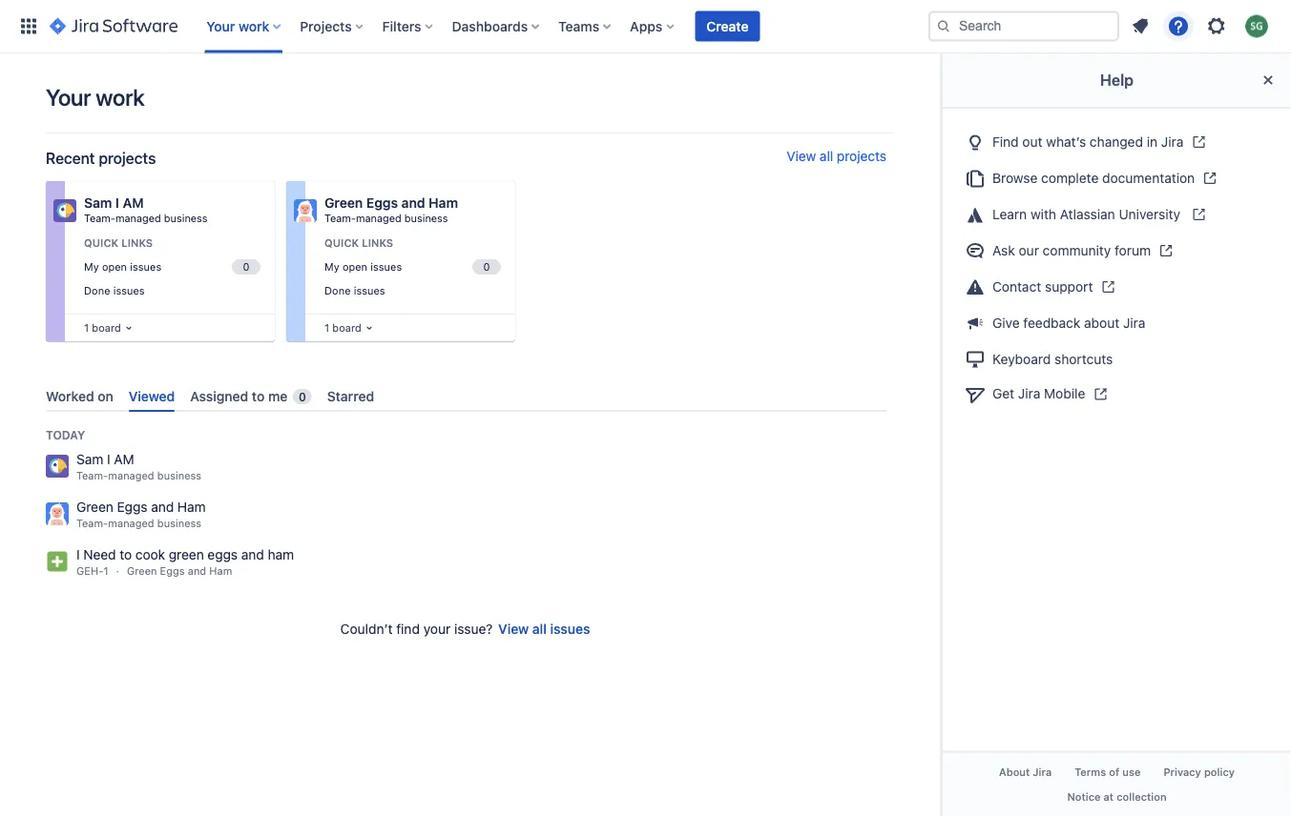 Task type: describe. For each thing, give the bounding box(es) containing it.
assigned to me
[[190, 388, 288, 404]]

keyboard
[[992, 351, 1051, 367]]

geh-
[[76, 566, 103, 578]]

1 board button for green
[[321, 318, 377, 339]]

open for sam
[[102, 261, 127, 273]]

collection
[[1117, 791, 1167, 803]]

about
[[1084, 316, 1120, 331]]

board for green
[[332, 322, 361, 334]]

out
[[1022, 134, 1043, 149]]

complete
[[1041, 170, 1099, 186]]

jira inside button
[[1033, 767, 1052, 779]]

1 horizontal spatial to
[[252, 388, 265, 404]]

use
[[1122, 767, 1141, 779]]

teams
[[558, 18, 599, 34]]

jira right in
[[1161, 134, 1184, 149]]

worked
[[46, 388, 94, 404]]

about jira button
[[988, 761, 1063, 785]]

quick links for eggs
[[324, 237, 393, 250]]

board image for i
[[121, 321, 136, 336]]

ham inside i need to cook green eggs and ham geh-1 · green eggs and ham
[[209, 566, 232, 578]]

1 vertical spatial work
[[96, 84, 144, 111]]

shortcuts
[[1055, 351, 1113, 367]]

i need to cook green eggs and ham geh-1 · green eggs and ham
[[76, 547, 294, 578]]

done issues for sam
[[84, 284, 145, 297]]

browse complete documentation
[[992, 170, 1195, 186]]

find
[[396, 622, 420, 637]]

changed
[[1090, 134, 1143, 149]]

university
[[1119, 206, 1180, 222]]

need
[[83, 547, 116, 563]]

eggs inside i need to cook green eggs and ham geh-1 · green eggs and ham
[[160, 566, 185, 578]]

appswitcher icon image
[[17, 15, 40, 38]]

learn
[[992, 206, 1027, 222]]

dashboards button
[[446, 11, 547, 42]]

0
[[299, 390, 306, 404]]

give
[[992, 316, 1020, 331]]

my for green
[[324, 261, 339, 273]]

help image
[[1167, 15, 1190, 38]]

0 vertical spatial eggs
[[366, 195, 398, 211]]

forum
[[1115, 242, 1151, 258]]

to inside i need to cook green eggs and ham geh-1 · green eggs and ham
[[120, 547, 132, 563]]

get
[[992, 386, 1014, 402]]

primary element
[[11, 0, 929, 53]]

projects
[[300, 18, 352, 34]]

get jira mobile link
[[958, 376, 1276, 413]]

cook
[[135, 547, 165, 563]]

learn with atlassian university link
[[958, 197, 1276, 233]]

terms of use
[[1075, 767, 1141, 779]]

our
[[1019, 242, 1039, 258]]

viewed
[[129, 388, 175, 404]]

my open issues for i
[[84, 261, 161, 273]]

your work inside dropdown button
[[206, 18, 269, 34]]

0 horizontal spatial green
[[76, 500, 113, 515]]

on
[[98, 388, 113, 404]]

issue?
[[454, 622, 493, 637]]

in
[[1147, 134, 1158, 149]]

ask our community forum link
[[958, 233, 1276, 269]]

issues inside couldn't find your issue? view all issues
[[550, 622, 590, 638]]

policy
[[1204, 767, 1235, 779]]

find
[[992, 134, 1019, 149]]

2 horizontal spatial green
[[324, 195, 363, 211]]

0 vertical spatial am
[[123, 195, 144, 211]]

view inside couldn't find your issue? view all issues
[[498, 622, 529, 638]]

links for eggs
[[362, 237, 393, 250]]

ham
[[268, 547, 294, 563]]

board image for eggs
[[361, 321, 377, 336]]

with
[[1031, 206, 1056, 222]]

done for sam i am
[[84, 284, 110, 297]]

dashboards
[[452, 18, 528, 34]]

give feedback about jira link
[[958, 305, 1276, 341]]

0 horizontal spatial green eggs and ham team-managed business
[[76, 500, 206, 530]]

about jira
[[999, 767, 1052, 779]]

filters
[[382, 18, 421, 34]]

i inside i need to cook green eggs and ham geh-1 · green eggs and ham
[[76, 547, 80, 563]]

contact support link
[[958, 269, 1276, 305]]

1 vertical spatial am
[[114, 452, 134, 468]]

community
[[1043, 242, 1111, 258]]

atlassian
[[1060, 206, 1115, 222]]

all inside couldn't find your issue? view all issues
[[532, 622, 547, 638]]

0 horizontal spatial ham
[[177, 500, 206, 515]]

starred
[[327, 388, 374, 404]]

find out what's changed in jira link
[[958, 124, 1276, 160]]

about
[[999, 767, 1030, 779]]

1 horizontal spatial green eggs and ham team-managed business
[[324, 195, 458, 225]]

jira right the about
[[1123, 316, 1146, 331]]

browse
[[992, 170, 1038, 186]]

·
[[116, 566, 119, 578]]

your inside dropdown button
[[206, 18, 235, 34]]

your work button
[[201, 11, 288, 42]]

couldn't find your issue? view all issues
[[340, 622, 590, 638]]

privacy policy
[[1164, 767, 1235, 779]]

ask our community forum
[[992, 242, 1151, 258]]

notice at collection
[[1067, 791, 1167, 803]]

1 board for green
[[324, 322, 361, 334]]

create
[[706, 18, 749, 34]]

privacy
[[1164, 767, 1201, 779]]

settings image
[[1205, 15, 1228, 38]]

what's
[[1046, 134, 1086, 149]]

0 vertical spatial i
[[115, 195, 119, 211]]

recent projects
[[46, 149, 156, 167]]

privacy policy link
[[1152, 761, 1246, 785]]

1 horizontal spatial i
[[107, 452, 110, 468]]

green inside i need to cook green eggs and ham geh-1 · green eggs and ham
[[127, 566, 157, 578]]

0 horizontal spatial eggs
[[117, 500, 147, 515]]

notice
[[1067, 791, 1101, 803]]

find out what's changed in jira
[[992, 134, 1184, 149]]

support
[[1045, 279, 1093, 294]]

close image
[[1257, 69, 1280, 92]]

1 inside i need to cook green eggs and ham geh-1 · green eggs and ham
[[103, 566, 108, 578]]

mobile
[[1044, 386, 1085, 402]]

done issues link for and
[[321, 280, 504, 302]]

help
[[1100, 71, 1134, 89]]



Task type: vqa. For each thing, say whether or not it's contained in the screenshot.
The Jira to the right
no



Task type: locate. For each thing, give the bounding box(es) containing it.
work
[[239, 18, 269, 34], [96, 84, 144, 111]]

1 horizontal spatial quick links
[[324, 237, 393, 250]]

1 links from the left
[[121, 237, 153, 250]]

1 horizontal spatial board
[[332, 322, 361, 334]]

projects inside view all projects link
[[837, 148, 887, 164]]

2 my from the left
[[324, 261, 339, 273]]

sam i am team-managed business down viewed
[[76, 452, 201, 483]]

apps
[[630, 18, 663, 34]]

0 horizontal spatial your
[[46, 84, 91, 111]]

quick for sam
[[84, 237, 118, 250]]

0 horizontal spatial my
[[84, 261, 99, 273]]

view all projects
[[787, 148, 887, 164]]

quick links
[[84, 237, 153, 250], [324, 237, 393, 250]]

1 board
[[84, 322, 121, 334], [324, 322, 361, 334]]

2 quick links from the left
[[324, 237, 393, 250]]

1 vertical spatial i
[[107, 452, 110, 468]]

0 vertical spatial view
[[787, 148, 816, 164]]

contact
[[992, 279, 1041, 294]]

keyboard shortcuts
[[992, 351, 1113, 367]]

1 my open issues from the left
[[84, 261, 161, 273]]

feedback
[[1023, 316, 1081, 331]]

1 done from the left
[[84, 284, 110, 297]]

1 board for sam
[[84, 322, 121, 334]]

1 vertical spatial green eggs and ham team-managed business
[[76, 500, 206, 530]]

team-
[[84, 212, 115, 225], [324, 212, 356, 225], [76, 470, 108, 483], [76, 518, 108, 530]]

0 horizontal spatial done issues
[[84, 284, 145, 297]]

0 horizontal spatial done
[[84, 284, 110, 297]]

1 horizontal spatial open
[[342, 261, 367, 273]]

filters button
[[377, 11, 440, 42]]

apps button
[[624, 11, 682, 42]]

notice at collection link
[[1056, 785, 1178, 809]]

keyboard shortcuts link
[[958, 341, 1276, 376]]

2 horizontal spatial 1
[[324, 322, 329, 334]]

0 horizontal spatial all
[[532, 622, 547, 638]]

green
[[169, 547, 204, 563]]

1 up starred at the left of the page
[[324, 322, 329, 334]]

0 horizontal spatial board image
[[121, 321, 136, 336]]

1 horizontal spatial work
[[239, 18, 269, 34]]

1 vertical spatial view
[[498, 622, 529, 638]]

give feedback about jira
[[992, 316, 1146, 331]]

0 horizontal spatial 1 board button
[[80, 318, 136, 339]]

issues
[[130, 261, 161, 273], [370, 261, 402, 273], [113, 284, 145, 297], [354, 284, 385, 297], [550, 622, 590, 638]]

business
[[164, 212, 207, 225], [404, 212, 448, 225], [157, 470, 201, 483], [157, 518, 201, 530]]

1 horizontal spatial projects
[[837, 148, 887, 164]]

1 vertical spatial your work
[[46, 84, 144, 111]]

1 horizontal spatial 1 board
[[324, 322, 361, 334]]

1 vertical spatial to
[[120, 547, 132, 563]]

2 horizontal spatial i
[[115, 195, 119, 211]]

i down on
[[107, 452, 110, 468]]

work up the recent projects
[[96, 84, 144, 111]]

i up geh-
[[76, 547, 80, 563]]

my for sam
[[84, 261, 99, 273]]

am down the recent projects
[[123, 195, 144, 211]]

and
[[401, 195, 425, 211], [151, 500, 174, 515], [241, 547, 264, 563], [188, 566, 206, 578]]

1 vertical spatial eggs
[[117, 500, 147, 515]]

browse complete documentation link
[[958, 160, 1276, 197]]

1 quick from the left
[[84, 237, 118, 250]]

1 done issues from the left
[[84, 284, 145, 297]]

projects
[[837, 148, 887, 164], [99, 149, 156, 167]]

done for green eggs and ham
[[324, 284, 351, 297]]

2 my open issues link from the left
[[321, 256, 504, 278]]

2 horizontal spatial eggs
[[366, 195, 398, 211]]

2 quick from the left
[[324, 237, 359, 250]]

0 horizontal spatial view
[[498, 622, 529, 638]]

ask
[[992, 242, 1015, 258]]

me
[[268, 388, 288, 404]]

0 horizontal spatial my open issues
[[84, 261, 161, 273]]

1 1 board button from the left
[[80, 318, 136, 339]]

your work up the recent projects
[[46, 84, 144, 111]]

sam i am team-managed business down the recent projects
[[84, 195, 207, 225]]

0 vertical spatial sam
[[84, 195, 112, 211]]

0 vertical spatial to
[[252, 388, 265, 404]]

0 vertical spatial ham
[[429, 195, 458, 211]]

i
[[115, 195, 119, 211], [107, 452, 110, 468], [76, 547, 80, 563]]

today
[[46, 429, 85, 442]]

search image
[[936, 19, 951, 34]]

1 board button for sam
[[80, 318, 136, 339]]

eggs
[[207, 547, 238, 563]]

0 horizontal spatial quick
[[84, 237, 118, 250]]

1 open from the left
[[102, 261, 127, 273]]

1 horizontal spatial done
[[324, 284, 351, 297]]

jira
[[1161, 134, 1184, 149], [1123, 316, 1146, 331], [1018, 386, 1040, 402], [1033, 767, 1052, 779]]

1 horizontal spatial eggs
[[160, 566, 185, 578]]

2 vertical spatial ham
[[209, 566, 232, 578]]

jira right get
[[1018, 386, 1040, 402]]

sam i am team-managed business
[[84, 195, 207, 225], [76, 452, 201, 483]]

to left cook
[[120, 547, 132, 563]]

board for sam
[[92, 322, 121, 334]]

2 1 board from the left
[[324, 322, 361, 334]]

1 board button up on
[[80, 318, 136, 339]]

board up starred at the left of the page
[[332, 322, 361, 334]]

contact support
[[992, 279, 1093, 294]]

1 board from the left
[[92, 322, 121, 334]]

view all projects link
[[787, 148, 887, 168]]

0 horizontal spatial i
[[76, 547, 80, 563]]

1 horizontal spatial green
[[127, 566, 157, 578]]

0 horizontal spatial your work
[[46, 84, 144, 111]]

0 vertical spatial work
[[239, 18, 269, 34]]

2 open from the left
[[342, 261, 367, 273]]

links for i
[[121, 237, 153, 250]]

my open issues link
[[80, 256, 263, 278], [321, 256, 504, 278]]

recent
[[46, 149, 95, 167]]

0 vertical spatial sam i am team-managed business
[[84, 195, 207, 225]]

1 horizontal spatial links
[[362, 237, 393, 250]]

0 horizontal spatial board
[[92, 322, 121, 334]]

to left the me
[[252, 388, 265, 404]]

1 board button up starred at the left of the page
[[321, 318, 377, 339]]

1 for green eggs and ham
[[324, 322, 329, 334]]

2 horizontal spatial ham
[[429, 195, 458, 211]]

1 horizontal spatial ham
[[209, 566, 232, 578]]

2 done from the left
[[324, 284, 351, 297]]

notifications image
[[1129, 15, 1152, 38]]

my open issues link for am
[[80, 256, 263, 278]]

1 horizontal spatial 1
[[103, 566, 108, 578]]

board
[[92, 322, 121, 334], [332, 322, 361, 334]]

sam down the recent projects
[[84, 195, 112, 211]]

1 vertical spatial all
[[532, 622, 547, 638]]

0 horizontal spatial work
[[96, 84, 144, 111]]

get jira mobile
[[992, 386, 1085, 402]]

at
[[1104, 791, 1114, 803]]

banner containing your work
[[0, 0, 1291, 53]]

0 horizontal spatial projects
[[99, 149, 156, 167]]

i down the recent projects
[[115, 195, 119, 211]]

quick
[[84, 237, 118, 250], [324, 237, 359, 250]]

projects button
[[294, 11, 371, 42]]

ham
[[429, 195, 458, 211], [177, 500, 206, 515], [209, 566, 232, 578]]

assigned
[[190, 388, 248, 404]]

1 quick links from the left
[[84, 237, 153, 250]]

1 horizontal spatial your work
[[206, 18, 269, 34]]

learn with atlassian university
[[992, 206, 1184, 222]]

am
[[123, 195, 144, 211], [114, 452, 134, 468]]

2 vertical spatial green
[[127, 566, 157, 578]]

1 vertical spatial your
[[46, 84, 91, 111]]

managed
[[115, 212, 161, 225], [356, 212, 401, 225], [108, 470, 154, 483], [108, 518, 154, 530]]

board image up starred at the left of the page
[[361, 321, 377, 336]]

0 horizontal spatial my open issues link
[[80, 256, 263, 278]]

0 horizontal spatial to
[[120, 547, 132, 563]]

tab list containing worked on
[[38, 381, 894, 412]]

terms
[[1075, 767, 1106, 779]]

to
[[252, 388, 265, 404], [120, 547, 132, 563]]

board up on
[[92, 322, 121, 334]]

teams button
[[553, 11, 619, 42]]

1 horizontal spatial my open issues
[[324, 261, 402, 273]]

2 vertical spatial eggs
[[160, 566, 185, 578]]

2 my open issues from the left
[[324, 261, 402, 273]]

1 horizontal spatial 1 board button
[[321, 318, 377, 339]]

1 horizontal spatial done issues link
[[321, 280, 504, 302]]

your work
[[206, 18, 269, 34], [46, 84, 144, 111]]

0 horizontal spatial links
[[121, 237, 153, 250]]

Search field
[[929, 11, 1119, 42]]

1 done issues link from the left
[[80, 280, 263, 302]]

your profile and settings image
[[1245, 15, 1268, 38]]

your
[[423, 622, 451, 637]]

work left projects
[[239, 18, 269, 34]]

links
[[121, 237, 153, 250], [362, 237, 393, 250]]

your work left projects
[[206, 18, 269, 34]]

1 for sam i am
[[84, 322, 89, 334]]

1 my from the left
[[84, 261, 99, 273]]

banner
[[0, 0, 1291, 53]]

quick for green
[[324, 237, 359, 250]]

1 horizontal spatial board image
[[361, 321, 377, 336]]

done issues for green
[[324, 284, 385, 297]]

1 vertical spatial sam i am team-managed business
[[76, 452, 201, 483]]

0 horizontal spatial 1 board
[[84, 322, 121, 334]]

1 board image from the left
[[121, 321, 136, 336]]

jira right about
[[1033, 767, 1052, 779]]

green eggs and ham team-managed business
[[324, 195, 458, 225], [76, 500, 206, 530]]

2 board image from the left
[[361, 321, 377, 336]]

1 up worked on
[[84, 322, 89, 334]]

1 vertical spatial ham
[[177, 500, 206, 515]]

1 horizontal spatial all
[[820, 148, 833, 164]]

2 links from the left
[[362, 237, 393, 250]]

1 1 board from the left
[[84, 322, 121, 334]]

all
[[820, 148, 833, 164], [532, 622, 547, 638]]

create button
[[695, 11, 760, 42]]

1 vertical spatial green
[[76, 500, 113, 515]]

done
[[84, 284, 110, 297], [324, 284, 351, 297]]

done issues
[[84, 284, 145, 297], [324, 284, 385, 297]]

eggs
[[366, 195, 398, 211], [117, 500, 147, 515], [160, 566, 185, 578]]

1 horizontal spatial quick
[[324, 237, 359, 250]]

1 my open issues link from the left
[[80, 256, 263, 278]]

board image up viewed
[[121, 321, 136, 336]]

jira software image
[[50, 15, 178, 38], [50, 15, 178, 38]]

worked on
[[46, 388, 113, 404]]

0 vertical spatial green eggs and ham team-managed business
[[324, 195, 458, 225]]

1 board up starred at the left of the page
[[324, 322, 361, 334]]

1 horizontal spatial my open issues link
[[321, 256, 504, 278]]

couldn't
[[340, 622, 393, 637]]

0 horizontal spatial open
[[102, 261, 127, 273]]

tab list
[[38, 381, 894, 412]]

am down viewed
[[114, 452, 134, 468]]

1 board up on
[[84, 322, 121, 334]]

2 done issues from the left
[[324, 284, 385, 297]]

0 vertical spatial all
[[820, 148, 833, 164]]

2 board from the left
[[332, 322, 361, 334]]

2 1 board button from the left
[[321, 318, 377, 339]]

0 horizontal spatial 1
[[84, 322, 89, 334]]

0 horizontal spatial done issues link
[[80, 280, 263, 302]]

1 horizontal spatial your
[[206, 18, 235, 34]]

2 done issues link from the left
[[321, 280, 504, 302]]

documentation
[[1102, 170, 1195, 186]]

1 horizontal spatial done issues
[[324, 284, 385, 297]]

view all issues link
[[496, 615, 592, 645]]

quick links for i
[[84, 237, 153, 250]]

my open issues
[[84, 261, 161, 273], [324, 261, 402, 273]]

done issues link for am
[[80, 280, 263, 302]]

of
[[1109, 767, 1120, 779]]

1 left the ·
[[103, 566, 108, 578]]

1 horizontal spatial my
[[324, 261, 339, 273]]

1 horizontal spatial view
[[787, 148, 816, 164]]

0 vertical spatial your
[[206, 18, 235, 34]]

sam down the today
[[76, 452, 103, 468]]

0 vertical spatial your work
[[206, 18, 269, 34]]

my open issues link for and
[[321, 256, 504, 278]]

work inside dropdown button
[[239, 18, 269, 34]]

0 vertical spatial green
[[324, 195, 363, 211]]

1 vertical spatial sam
[[76, 452, 103, 468]]

2 vertical spatial i
[[76, 547, 80, 563]]

my open issues for eggs
[[324, 261, 402, 273]]

terms of use link
[[1063, 761, 1152, 785]]

0 horizontal spatial quick links
[[84, 237, 153, 250]]

open for green
[[342, 261, 367, 273]]

board image
[[121, 321, 136, 336], [361, 321, 377, 336]]



